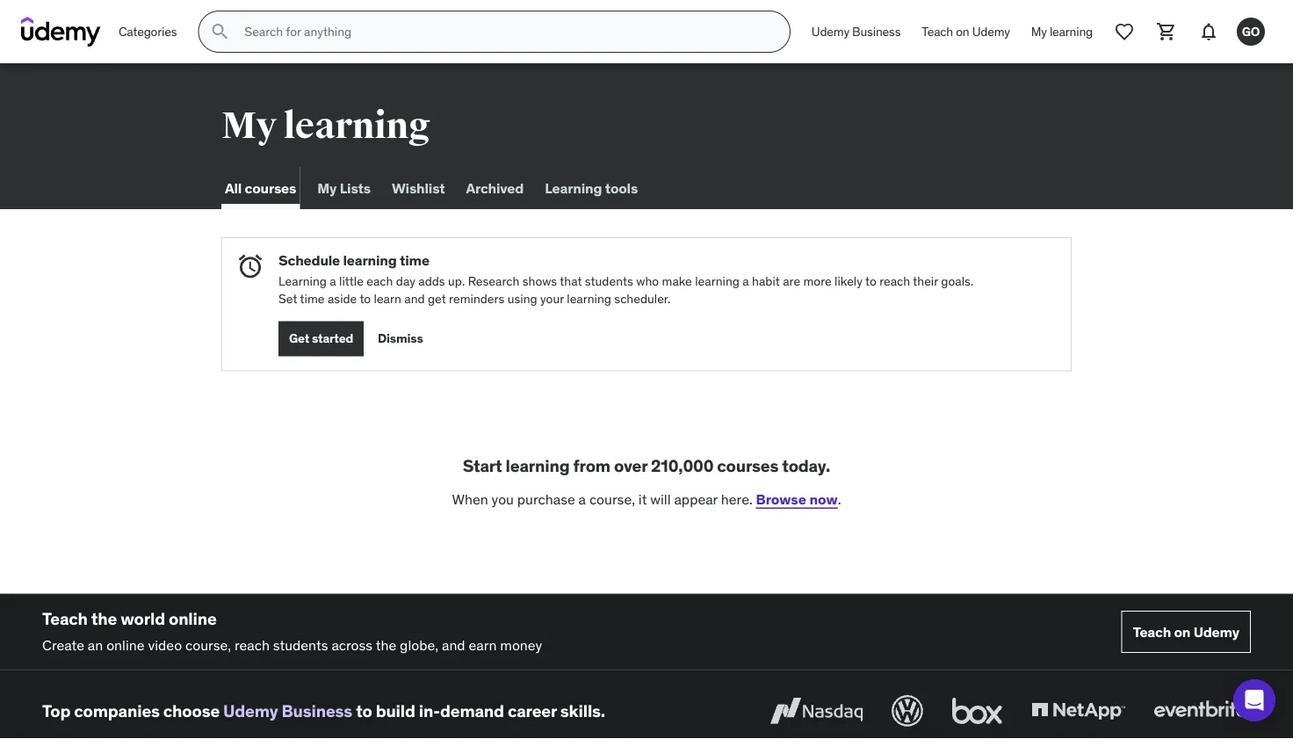 Task type: vqa. For each thing, say whether or not it's contained in the screenshot.
habit
yes



Task type: locate. For each thing, give the bounding box(es) containing it.
udemy image
[[21, 17, 101, 47]]

2 vertical spatial to
[[356, 700, 372, 721]]

go link
[[1231, 11, 1273, 53]]

teach the world online create an online video course, reach students across the globe, and earn money
[[42, 608, 543, 654]]

online right an
[[107, 636, 145, 654]]

0 horizontal spatial wishlist link
[[388, 167, 449, 209]]

online
[[169, 608, 217, 629], [107, 636, 145, 654]]

my inside my lists link
[[318, 179, 337, 197]]

categories button
[[108, 11, 188, 53]]

help link
[[1056, 648, 1261, 677]]

your
[[541, 290, 564, 306]]

reach right the 'video'
[[235, 636, 270, 654]]

learning right make
[[695, 273, 740, 289]]

notifications image
[[1199, 21, 1220, 42]]

on for the bottom teach on udemy link
[[1175, 623, 1191, 641]]

profile right public
[[1102, 585, 1133, 600]]

an
[[88, 636, 103, 654]]

0 horizontal spatial the
[[91, 608, 117, 629]]

archived
[[466, 179, 524, 197]]

1 horizontal spatial courses
[[718, 455, 779, 476]]

1 horizontal spatial a
[[579, 490, 586, 508]]

globe,
[[400, 636, 439, 654]]

dismiss
[[378, 331, 423, 346]]

reach inside teach the world online create an online video course, reach students across the globe, and earn money
[[235, 636, 270, 654]]

to left build
[[356, 700, 372, 721]]

eventbrite image
[[1151, 692, 1252, 730]]

0 vertical spatial and
[[405, 290, 425, 306]]

learning
[[545, 179, 602, 197], [279, 273, 327, 289]]

my learning up my lists on the left
[[222, 103, 430, 149]]

1 vertical spatial wishlist
[[1068, 250, 1107, 264]]

students up scheduler.
[[585, 273, 634, 289]]

1 horizontal spatial students
[[585, 273, 634, 289]]

profile right edit at right bottom
[[1091, 614, 1122, 628]]

0 vertical spatial business
[[853, 23, 901, 39]]

1 vertical spatial learning
[[279, 273, 327, 289]]

0 vertical spatial wishlist
[[392, 179, 445, 197]]

course, inside teach the world online create an online video course, reach students across the globe, and earn money
[[185, 636, 231, 654]]

choose
[[163, 700, 220, 721]]

teach on udemy for the bottom teach on udemy link
[[1134, 623, 1240, 641]]

2 vertical spatial teach on udemy link
[[1122, 611, 1252, 653]]

1 vertical spatial teach on udemy
[[1068, 278, 1150, 292]]

wishlist
[[392, 179, 445, 197], [1068, 250, 1107, 264]]

set
[[279, 290, 298, 306]]

public profile link
[[1056, 579, 1261, 607]]

and inside schedule learning time learning a little each day adds up. research shows that students who make learning a habit are more likely to reach their goals. set time aside to learn and get reminders using your learning scheduler.
[[405, 290, 425, 306]]

reach left their
[[880, 273, 911, 289]]

to down the little
[[360, 290, 371, 306]]

learning down 'schedule'
[[279, 273, 327, 289]]

money
[[500, 636, 543, 654]]

teach on udemy link
[[912, 11, 1021, 53], [1056, 271, 1261, 300], [1122, 611, 1252, 653]]

my for the my cart link
[[1068, 222, 1083, 236]]

online up the 'video'
[[169, 608, 217, 629]]

go
[[1243, 23, 1261, 39]]

the
[[91, 608, 117, 629], [376, 636, 397, 654]]

goals.
[[942, 273, 974, 289]]

time right set on the top
[[300, 290, 325, 306]]

the up an
[[91, 608, 117, 629]]

and inside teach the world online create an online video course, reach students across the globe, and earn money
[[442, 636, 466, 654]]

browse now link
[[757, 490, 838, 508]]

my left 'cart'
[[1068, 222, 1083, 236]]

teach up notifications
[[1068, 278, 1097, 292]]

0 horizontal spatial learning
[[279, 273, 327, 289]]

a
[[330, 273, 336, 289], [743, 273, 750, 289], [579, 490, 586, 508]]

teach up create
[[42, 608, 88, 629]]

1 horizontal spatial wishlist link
[[1056, 243, 1261, 271]]

little
[[339, 273, 364, 289]]

who
[[637, 273, 659, 289]]

and down day
[[405, 290, 425, 306]]

2 horizontal spatial on
[[1175, 623, 1191, 641]]

learning
[[1050, 23, 1094, 39], [283, 103, 430, 149], [343, 251, 397, 269], [695, 273, 740, 289], [567, 290, 612, 306], [506, 455, 570, 476]]

1 vertical spatial on
[[1100, 278, 1113, 292]]

my inside the my cart link
[[1068, 222, 1083, 236]]

teach on udemy for middle teach on udemy link
[[1068, 278, 1150, 292]]

started
[[312, 331, 353, 346]]

my learning link
[[1021, 11, 1104, 53]]

1 horizontal spatial my learning
[[1032, 23, 1094, 39]]

more
[[804, 273, 832, 289]]

1 horizontal spatial wishlist
[[1068, 250, 1107, 264]]

course, right the 'video'
[[185, 636, 231, 654]]

0 vertical spatial courses
[[245, 179, 296, 197]]

0 horizontal spatial students
[[273, 636, 328, 654]]

a left habit
[[743, 273, 750, 289]]

udemy for middle teach on udemy link
[[1115, 278, 1150, 292]]

skills.
[[561, 700, 606, 721]]

time
[[400, 251, 430, 269], [300, 290, 325, 306]]

0 horizontal spatial and
[[405, 290, 425, 306]]

teach for the bottom teach on udemy link
[[1134, 623, 1172, 641]]

0 horizontal spatial time
[[300, 290, 325, 306]]

students left the 'across'
[[273, 636, 328, 654]]

0 horizontal spatial business
[[282, 700, 353, 721]]

wishlist link down 'cart'
[[1056, 243, 1261, 271]]

0 vertical spatial teach on udemy
[[922, 23, 1011, 39]]

0 horizontal spatial courses
[[245, 179, 296, 197]]

0 vertical spatial on
[[957, 23, 970, 39]]

1 horizontal spatial udemy business link
[[802, 11, 912, 53]]

1 horizontal spatial reach
[[880, 273, 911, 289]]

submit search image
[[210, 21, 231, 42]]

the left globe,
[[376, 636, 397, 654]]

teach up the help link
[[1134, 623, 1172, 641]]

0 vertical spatial learning
[[545, 179, 602, 197]]

habit
[[752, 273, 780, 289]]

business
[[853, 23, 901, 39], [282, 700, 353, 721]]

learning left tools at the left
[[545, 179, 602, 197]]

public profile
[[1068, 585, 1133, 600]]

1 horizontal spatial time
[[400, 251, 430, 269]]

1 horizontal spatial business
[[853, 23, 901, 39]]

learning up the purchase
[[506, 455, 570, 476]]

a left the little
[[330, 273, 336, 289]]

teach on udemy for topmost teach on udemy link
[[922, 23, 1011, 39]]

0 horizontal spatial course,
[[185, 636, 231, 654]]

0 horizontal spatial a
[[330, 273, 336, 289]]

wishlist down my cart
[[1068, 250, 1107, 264]]

1 vertical spatial to
[[360, 290, 371, 306]]

0 vertical spatial reach
[[880, 273, 911, 289]]

teach
[[922, 23, 954, 39], [1068, 278, 1097, 292], [42, 608, 88, 629], [1134, 623, 1172, 641]]

my
[[1032, 23, 1048, 39], [222, 103, 277, 149], [318, 179, 337, 197], [1068, 222, 1083, 236]]

my inside my learning link
[[1032, 23, 1048, 39]]

courses up here.
[[718, 455, 779, 476]]

1 vertical spatial reach
[[235, 636, 270, 654]]

0 horizontal spatial online
[[107, 636, 145, 654]]

1 vertical spatial the
[[376, 636, 397, 654]]

Search for anything text field
[[241, 17, 769, 47]]

appear
[[675, 490, 718, 508]]

my left lists
[[318, 179, 337, 197]]

1 vertical spatial udemy business link
[[223, 700, 353, 721]]

0 horizontal spatial reach
[[235, 636, 270, 654]]

0 vertical spatial udemy business link
[[802, 11, 912, 53]]

1 horizontal spatial on
[[1100, 278, 1113, 292]]

1 vertical spatial course,
[[185, 636, 231, 654]]

tools
[[605, 179, 638, 197]]

my for my lists link
[[318, 179, 337, 197]]

0 vertical spatial profile
[[1102, 585, 1133, 600]]

earn
[[469, 636, 497, 654]]

you
[[492, 490, 514, 508]]

reach inside schedule learning time learning a little each day adds up. research shows that students who make learning a habit are more likely to reach their goals. set time aside to learn and get reminders using your learning scheduler.
[[880, 273, 911, 289]]

now
[[810, 490, 838, 508]]

teach inside teach the world online create an online video course, reach students across the globe, and earn money
[[42, 608, 88, 629]]

0 vertical spatial my learning
[[1032, 23, 1094, 39]]

to
[[866, 273, 877, 289], [360, 290, 371, 306], [356, 700, 372, 721]]

wishlist right lists
[[392, 179, 445, 197]]

0 vertical spatial wishlist link
[[388, 167, 449, 209]]

and
[[405, 290, 425, 306], [442, 636, 466, 654]]

to right likely
[[866, 273, 877, 289]]

2 vertical spatial on
[[1175, 623, 1191, 641]]

box image
[[948, 692, 1007, 730]]

and left "earn"
[[442, 636, 466, 654]]

0 horizontal spatial my learning
[[222, 103, 430, 149]]

0 horizontal spatial wishlist
[[392, 179, 445, 197]]

0 vertical spatial online
[[169, 608, 217, 629]]

udemy
[[812, 23, 850, 39], [973, 23, 1011, 39], [1115, 278, 1150, 292], [1194, 623, 1240, 641], [223, 700, 278, 721]]

1 vertical spatial students
[[273, 636, 328, 654]]

1 horizontal spatial course,
[[590, 490, 636, 508]]

course, left it
[[590, 490, 636, 508]]

0 vertical spatial time
[[400, 251, 430, 269]]

wishlist link right lists
[[388, 167, 449, 209]]

0 vertical spatial the
[[91, 608, 117, 629]]

0 vertical spatial students
[[585, 273, 634, 289]]

time up day
[[400, 251, 430, 269]]

1 vertical spatial profile
[[1091, 614, 1122, 628]]

1 horizontal spatial learning
[[545, 179, 602, 197]]

2 vertical spatial teach on udemy
[[1134, 623, 1240, 641]]

notifications
[[1068, 320, 1131, 334]]

210,000
[[651, 455, 714, 476]]

reach
[[880, 273, 911, 289], [235, 636, 270, 654]]

a down from
[[579, 490, 586, 508]]

1 vertical spatial wishlist link
[[1056, 243, 1261, 271]]

schedule learning time learning a little each day adds up. research shows that students who make learning a habit are more likely to reach their goals. set time aside to learn and get reminders using your learning scheduler.
[[279, 251, 974, 306]]

1 vertical spatial and
[[442, 636, 466, 654]]

my learning left wishlist icon
[[1032, 23, 1094, 39]]

messages link
[[1056, 341, 1261, 369]]

likely
[[835, 273, 863, 289]]

teach right udemy business
[[922, 23, 954, 39]]

1 horizontal spatial and
[[442, 636, 466, 654]]

0 horizontal spatial udemy business link
[[223, 700, 353, 721]]

0 horizontal spatial on
[[957, 23, 970, 39]]

teach for topmost teach on udemy link
[[922, 23, 954, 39]]

courses right the all
[[245, 179, 296, 197]]

course,
[[590, 490, 636, 508], [185, 636, 231, 654]]

my left wishlist icon
[[1032, 23, 1048, 39]]

edit profile
[[1068, 614, 1122, 628]]

0 vertical spatial teach on udemy link
[[912, 11, 1021, 53]]

1 horizontal spatial online
[[169, 608, 217, 629]]



Task type: describe. For each thing, give the bounding box(es) containing it.
top
[[42, 700, 70, 721]]

their
[[914, 273, 939, 289]]

edit profile link
[[1056, 607, 1261, 635]]

career
[[508, 700, 557, 721]]

help
[[1068, 655, 1092, 669]]

companies
[[74, 700, 160, 721]]

world
[[121, 608, 165, 629]]

wishlist link for archived
[[388, 167, 449, 209]]

volkswagen image
[[889, 692, 927, 730]]

medium image
[[1230, 725, 1249, 739]]

categories
[[119, 23, 177, 39]]

from
[[574, 455, 611, 476]]

1 vertical spatial time
[[300, 290, 325, 306]]

all courses
[[225, 179, 296, 197]]

adds
[[419, 273, 445, 289]]

learning up lists
[[283, 103, 430, 149]]

my lists link
[[314, 167, 374, 209]]

on for middle teach on udemy link
[[1100, 278, 1113, 292]]

today.
[[783, 455, 831, 476]]

0 vertical spatial course,
[[590, 490, 636, 508]]

will
[[651, 490, 671, 508]]

day
[[396, 273, 416, 289]]

dismiss button
[[378, 321, 423, 356]]

it
[[639, 490, 647, 508]]

are
[[783, 273, 801, 289]]

1 horizontal spatial the
[[376, 636, 397, 654]]

udemy for the bottom teach on udemy link
[[1194, 623, 1240, 641]]

get
[[289, 331, 310, 346]]

that
[[560, 273, 582, 289]]

on for topmost teach on udemy link
[[957, 23, 970, 39]]

in-
[[419, 700, 440, 721]]

make
[[662, 273, 693, 289]]

wishlist image
[[1115, 21, 1136, 42]]

learning inside schedule learning time learning a little each day adds up. research shows that students who make learning a habit are more likely to reach their goals. set time aside to learn and get reminders using your learning scheduler.
[[279, 273, 327, 289]]

scheduler.
[[615, 290, 671, 306]]

learn
[[374, 290, 402, 306]]

get started
[[289, 331, 353, 346]]

my cart
[[1068, 222, 1105, 236]]

schedule
[[279, 251, 340, 269]]

cart
[[1086, 222, 1105, 236]]

using
[[508, 290, 538, 306]]

over
[[614, 455, 648, 476]]

.
[[838, 490, 842, 508]]

students inside schedule learning time learning a little each day adds up. research shows that students who make learning a habit are more likely to reach their goals. set time aside to learn and get reminders using your learning scheduler.
[[585, 273, 634, 289]]

netapp image
[[1028, 692, 1130, 730]]

browse
[[757, 490, 807, 508]]

each
[[367, 273, 393, 289]]

here.
[[722, 490, 753, 508]]

public
[[1068, 585, 1099, 600]]

get
[[428, 290, 446, 306]]

reminders
[[449, 290, 505, 306]]

0 vertical spatial to
[[866, 273, 877, 289]]

students inside teach the world online create an online video course, reach students across the globe, and earn money
[[273, 636, 328, 654]]

udemy for topmost teach on udemy link
[[973, 23, 1011, 39]]

1 vertical spatial business
[[282, 700, 353, 721]]

build
[[376, 700, 416, 721]]

wishlist link for teach on udemy
[[1056, 243, 1261, 271]]

my for my learning link
[[1032, 23, 1048, 39]]

notifications link
[[1056, 313, 1261, 341]]

top companies choose udemy business to build in-demand career skills.
[[42, 700, 606, 721]]

research
[[468, 273, 520, 289]]

2 horizontal spatial a
[[743, 273, 750, 289]]

profile for public profile
[[1102, 585, 1133, 600]]

my up all courses
[[222, 103, 277, 149]]

archived link
[[463, 167, 528, 209]]

edit
[[1068, 614, 1088, 628]]

start learning from over 210,000 courses today.
[[463, 455, 831, 476]]

demand
[[440, 700, 504, 721]]

profile for edit profile
[[1091, 614, 1122, 628]]

my lists
[[318, 179, 371, 197]]

learning tools link
[[542, 167, 642, 209]]

when you purchase a course, it will appear here. browse now .
[[452, 490, 842, 508]]

shows
[[523, 273, 557, 289]]

1 vertical spatial courses
[[718, 455, 779, 476]]

aside
[[328, 290, 357, 306]]

1 vertical spatial teach on udemy link
[[1056, 271, 1261, 300]]

shopping cart with 0 items image
[[1157, 21, 1178, 42]]

1 vertical spatial my learning
[[222, 103, 430, 149]]

all
[[225, 179, 242, 197]]

video
[[148, 636, 182, 654]]

nasdaq image
[[767, 692, 868, 730]]

learning tools
[[545, 179, 638, 197]]

teach for middle teach on udemy link
[[1068, 278, 1097, 292]]

across
[[332, 636, 373, 654]]

start
[[463, 455, 502, 476]]

when
[[452, 490, 489, 508]]

create
[[42, 636, 84, 654]]

wishlist for lists
[[392, 179, 445, 197]]

learning down that
[[567, 290, 612, 306]]

wishlist for cart
[[1068, 250, 1107, 264]]

lists
[[340, 179, 371, 197]]

up.
[[448, 273, 465, 289]]

messages
[[1068, 348, 1118, 362]]

my cart link
[[1056, 215, 1261, 243]]

all courses link
[[222, 167, 300, 209]]

learning up each
[[343, 251, 397, 269]]

learning left wishlist icon
[[1050, 23, 1094, 39]]

get started button
[[279, 321, 364, 356]]

1 vertical spatial online
[[107, 636, 145, 654]]

udemy business
[[812, 23, 901, 39]]

purchase
[[518, 490, 576, 508]]



